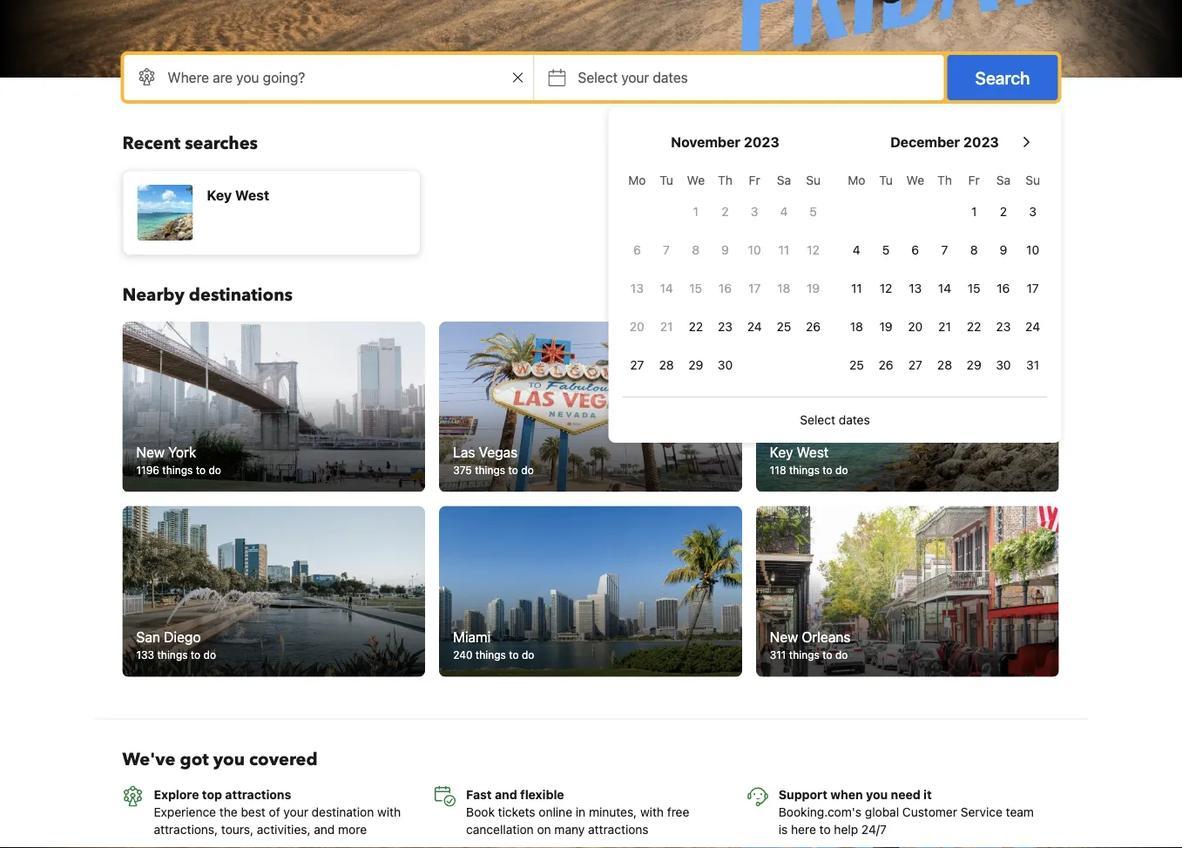 Task type: locate. For each thing, give the bounding box(es) containing it.
su
[[806, 173, 821, 187], [1026, 173, 1041, 187]]

1 9 from the left
[[722, 243, 729, 257]]

29 for 29 checkbox
[[967, 358, 982, 372]]

things for key west
[[790, 464, 820, 476]]

15 inside the 15 december 2023 checkbox
[[968, 281, 981, 295]]

26 December 2023 checkbox
[[872, 348, 901, 383]]

24 for 24 december 2023 checkbox
[[1026, 319, 1041, 334]]

do for san diego
[[204, 649, 216, 661]]

2 30 from the left
[[996, 358, 1012, 372]]

29 right 28 november 2023 option
[[689, 358, 704, 372]]

key for key west
[[207, 187, 232, 204]]

0 horizontal spatial 23
[[718, 319, 733, 334]]

17 inside 17 november 2023 checkbox
[[749, 281, 761, 295]]

search button
[[948, 55, 1059, 100]]

2 29 from the left
[[967, 358, 982, 372]]

grid
[[623, 163, 828, 383], [842, 163, 1048, 383]]

1 vertical spatial 19
[[880, 319, 893, 334]]

28 inside option
[[938, 358, 953, 372]]

miami 240 things to do
[[453, 628, 535, 661]]

17 December 2023 checkbox
[[1019, 271, 1048, 306]]

1 horizontal spatial 6
[[912, 243, 920, 257]]

2 grid from the left
[[842, 163, 1048, 383]]

30 for 30 november 2023 option
[[718, 358, 733, 372]]

13
[[631, 281, 644, 295], [909, 281, 922, 295]]

1 vertical spatial 11
[[852, 281, 863, 295]]

2 3 from the left
[[1030, 204, 1037, 219]]

0 horizontal spatial 26
[[806, 319, 821, 334]]

new up the 311
[[770, 628, 799, 645]]

13 December 2023 checkbox
[[901, 271, 931, 306]]

2 9 from the left
[[1000, 243, 1008, 257]]

9 for 9 november 2023 checkbox
[[722, 243, 729, 257]]

1 horizontal spatial 16
[[997, 281, 1011, 295]]

select your dates
[[578, 69, 688, 86]]

30 November 2023 checkbox
[[711, 348, 740, 383]]

9 December 2023 checkbox
[[989, 233, 1019, 268]]

0 horizontal spatial sa
[[777, 173, 791, 187]]

0 horizontal spatial 18
[[778, 281, 791, 295]]

0 horizontal spatial your
[[284, 804, 308, 819]]

23
[[718, 319, 733, 334], [997, 319, 1011, 334]]

0 horizontal spatial 9
[[722, 243, 729, 257]]

to down york
[[196, 464, 206, 476]]

2 10 from the left
[[1027, 243, 1040, 257]]

16 for 16 checkbox
[[719, 281, 732, 295]]

2 7 from the left
[[942, 243, 949, 257]]

1 30 from the left
[[718, 358, 733, 372]]

las vegas image
[[439, 322, 742, 492]]

do right 240
[[522, 649, 535, 661]]

0 horizontal spatial you
[[213, 747, 245, 771]]

tu down november
[[660, 173, 674, 187]]

2 13 from the left
[[909, 281, 922, 295]]

1 fr from the left
[[749, 173, 761, 187]]

1 horizontal spatial 7
[[942, 243, 949, 257]]

25 November 2023 checkbox
[[770, 309, 799, 344]]

0 horizontal spatial 25
[[777, 319, 792, 334]]

3 December 2023 checkbox
[[1019, 194, 1048, 229]]

19
[[807, 281, 820, 295], [880, 319, 893, 334]]

0 vertical spatial attractions
[[225, 787, 291, 801]]

2 20 from the left
[[908, 319, 923, 334]]

8 for '8' checkbox
[[692, 243, 700, 257]]

2 24 from the left
[[1026, 319, 1041, 334]]

5
[[810, 204, 817, 219], [883, 243, 890, 257]]

covered
[[249, 747, 318, 771]]

1 8 from the left
[[692, 243, 700, 257]]

destination
[[312, 804, 374, 819]]

5 for 5 december 2023 checkbox
[[883, 243, 890, 257]]

and down destination on the left bottom of page
[[314, 822, 335, 836]]

21
[[660, 319, 673, 334], [939, 319, 952, 334]]

1 horizontal spatial 5
[[883, 243, 890, 257]]

west for key west
[[235, 187, 269, 204]]

west inside key west 118 things to do
[[797, 444, 829, 460]]

key
[[207, 187, 232, 204], [770, 444, 793, 460]]

2 2023 from the left
[[964, 134, 1000, 150]]

do for new orleans
[[836, 649, 848, 661]]

2 15 from the left
[[968, 281, 981, 295]]

7 for 7 november 2023 option on the right top of page
[[663, 243, 670, 257]]

book
[[466, 804, 495, 819]]

2 December 2023 checkbox
[[989, 194, 1019, 229]]

10 right 9 checkbox at the right of the page
[[1027, 243, 1040, 257]]

you right 'got'
[[213, 747, 245, 771]]

here
[[791, 822, 817, 836]]

1 horizontal spatial 26
[[879, 358, 894, 372]]

we
[[687, 173, 705, 187], [907, 173, 925, 187]]

1 16 from the left
[[719, 281, 732, 295]]

to down booking.com's at the bottom right of page
[[820, 822, 831, 836]]

1 left 2 december 2023 checkbox
[[972, 204, 977, 219]]

2 27 from the left
[[909, 358, 923, 372]]

0 horizontal spatial 17
[[749, 281, 761, 295]]

18 inside 'checkbox'
[[778, 281, 791, 295]]

1 15 from the left
[[690, 281, 703, 295]]

to for san diego
[[191, 649, 201, 661]]

0 horizontal spatial 13
[[631, 281, 644, 295]]

22 November 2023 checkbox
[[682, 309, 711, 344]]

7 inside option
[[663, 243, 670, 257]]

do inside 'las vegas 375 things to do'
[[521, 464, 534, 476]]

2 right 1 december 2023 checkbox
[[1000, 204, 1008, 219]]

4 for 4 option
[[853, 243, 861, 257]]

1 horizontal spatial 30
[[996, 358, 1012, 372]]

1 mo from the left
[[629, 173, 646, 187]]

to down orleans
[[823, 649, 833, 661]]

0 vertical spatial 18
[[778, 281, 791, 295]]

and
[[495, 787, 517, 801], [314, 822, 335, 836]]

0 horizontal spatial we
[[687, 173, 705, 187]]

new orleans image
[[756, 506, 1059, 677]]

you up global
[[866, 787, 888, 801]]

0 horizontal spatial 24
[[748, 319, 762, 334]]

0 vertical spatial 5
[[810, 204, 817, 219]]

th down december 2023
[[938, 173, 953, 187]]

mo up the 6 option
[[629, 173, 646, 187]]

attractions inside explore top attractions experience the best of your destination with attractions, tours, activities, and more
[[225, 787, 291, 801]]

2023 right november
[[744, 134, 780, 150]]

2 tu from the left
[[880, 173, 893, 187]]

17 right 16 december 2023 option in the top of the page
[[1027, 281, 1040, 295]]

22 right the 21 november 2023 checkbox
[[689, 319, 703, 334]]

things for new york
[[162, 464, 193, 476]]

things for las vegas
[[475, 464, 506, 476]]

8 right 7 december 2023 checkbox
[[971, 243, 978, 257]]

1 10 from the left
[[748, 243, 761, 257]]

1 horizontal spatial 24
[[1026, 319, 1041, 334]]

with left "free"
[[641, 804, 664, 819]]

do inside new york 1196 things to do
[[209, 464, 221, 476]]

1 horizontal spatial we
[[907, 173, 925, 187]]

things inside 'las vegas 375 things to do'
[[475, 464, 506, 476]]

29 inside checkbox
[[689, 358, 704, 372]]

20
[[630, 319, 645, 334], [908, 319, 923, 334]]

29 right 28 option
[[967, 358, 982, 372]]

1 horizontal spatial 8
[[971, 243, 978, 257]]

20 right 19 december 2023 option on the top right
[[908, 319, 923, 334]]

tu down december
[[880, 173, 893, 187]]

1 2023 from the left
[[744, 134, 780, 150]]

19 November 2023 checkbox
[[799, 271, 828, 306]]

1 24 from the left
[[748, 319, 762, 334]]

28 right 27 december 2023 checkbox at the top right of the page
[[938, 358, 953, 372]]

17 inside the 17 'option'
[[1027, 281, 1040, 295]]

0 horizontal spatial 3
[[751, 204, 759, 219]]

1 horizontal spatial th
[[938, 173, 953, 187]]

9 November 2023 checkbox
[[711, 233, 740, 268]]

do down "select dates"
[[836, 464, 848, 476]]

1 inside checkbox
[[972, 204, 977, 219]]

dates up november
[[653, 69, 688, 86]]

1 horizontal spatial your
[[622, 69, 650, 86]]

11 right the 10 option
[[779, 243, 790, 257]]

9
[[722, 243, 729, 257], [1000, 243, 1008, 257]]

6 inside option
[[634, 243, 641, 257]]

25 right 24 november 2023 checkbox
[[777, 319, 792, 334]]

miami image
[[439, 506, 742, 677]]

1 horizontal spatial 19
[[880, 319, 893, 334]]

25 December 2023 checkbox
[[842, 348, 872, 383]]

with right destination on the left bottom of page
[[377, 804, 401, 819]]

th for december
[[938, 173, 953, 187]]

12 right 11 december 2023 checkbox
[[880, 281, 893, 295]]

west
[[235, 187, 269, 204], [797, 444, 829, 460]]

2 14 from the left
[[939, 281, 952, 295]]

to for new orleans
[[823, 649, 833, 661]]

su up 5 checkbox
[[806, 173, 821, 187]]

do inside miami 240 things to do
[[522, 649, 535, 661]]

2 21 from the left
[[939, 319, 952, 334]]

do inside new orleans 311 things to do
[[836, 649, 848, 661]]

27 right 26 option
[[909, 358, 923, 372]]

1 vertical spatial 5
[[883, 243, 890, 257]]

1 sa from the left
[[777, 173, 791, 187]]

1 grid from the left
[[623, 163, 828, 383]]

29 November 2023 checkbox
[[682, 348, 711, 383]]

0 horizontal spatial 2
[[722, 204, 729, 219]]

1 13 from the left
[[631, 281, 644, 295]]

2 28 from the left
[[938, 358, 953, 372]]

8 right 7 november 2023 option on the right top of page
[[692, 243, 700, 257]]

16 inside checkbox
[[719, 281, 732, 295]]

11
[[779, 243, 790, 257], [852, 281, 863, 295]]

fr up 3 november 2023 checkbox
[[749, 173, 761, 187]]

0 vertical spatial new
[[136, 444, 165, 460]]

0 horizontal spatial 12
[[807, 243, 820, 257]]

booking.com's
[[779, 804, 862, 819]]

11 left 12 option
[[852, 281, 863, 295]]

1 horizontal spatial 12
[[880, 281, 893, 295]]

th for november
[[718, 173, 733, 187]]

2 mo from the left
[[848, 173, 866, 187]]

you for got
[[213, 747, 245, 771]]

31
[[1027, 358, 1040, 372]]

10 for 10 december 2023 option at the right top of the page
[[1027, 243, 1040, 257]]

1 horizontal spatial fr
[[969, 173, 980, 187]]

1 27 from the left
[[630, 358, 644, 372]]

6 for the 6 option
[[634, 243, 641, 257]]

1 horizontal spatial 17
[[1027, 281, 1040, 295]]

18 left 19 december 2023 option on the top right
[[850, 319, 864, 334]]

7 for 7 december 2023 checkbox
[[942, 243, 949, 257]]

24
[[748, 319, 762, 334], [1026, 319, 1041, 334]]

0 horizontal spatial attractions
[[225, 787, 291, 801]]

11 inside 11 december 2023 checkbox
[[852, 281, 863, 295]]

las vegas 375 things to do
[[453, 444, 534, 476]]

1 horizontal spatial mo
[[848, 173, 866, 187]]

24 November 2023 checkbox
[[740, 309, 770, 344]]

23 right 22 option on the top right
[[718, 319, 733, 334]]

8
[[692, 243, 700, 257], [971, 243, 978, 257]]

6 right 5 december 2023 checkbox
[[912, 243, 920, 257]]

0 horizontal spatial 28
[[659, 358, 674, 372]]

new
[[136, 444, 165, 460], [770, 628, 799, 645]]

fr for november
[[749, 173, 761, 187]]

16 inside option
[[997, 281, 1011, 295]]

things inside new orleans 311 things to do
[[789, 649, 820, 661]]

west down "select dates"
[[797, 444, 829, 460]]

do right 1196
[[209, 464, 221, 476]]

8 inside checkbox
[[692, 243, 700, 257]]

1 22 from the left
[[689, 319, 703, 334]]

7
[[663, 243, 670, 257], [942, 243, 949, 257]]

12
[[807, 243, 820, 257], [880, 281, 893, 295]]

5 inside checkbox
[[883, 243, 890, 257]]

su up 3 checkbox
[[1026, 173, 1041, 187]]

on
[[537, 822, 551, 836]]

27 December 2023 checkbox
[[901, 348, 931, 383]]

24 right 23 november 2023 option
[[748, 319, 762, 334]]

28 for 28 option
[[938, 358, 953, 372]]

2 left 3 november 2023 checkbox
[[722, 204, 729, 219]]

do inside key west 118 things to do
[[836, 464, 848, 476]]

9 right 8 december 2023 "checkbox"
[[1000, 243, 1008, 257]]

things down diego
[[157, 649, 188, 661]]

26
[[806, 319, 821, 334], [879, 358, 894, 372]]

13 left 14 december 2023 option
[[909, 281, 922, 295]]

23 inside option
[[718, 319, 733, 334]]

1 horizontal spatial 15
[[968, 281, 981, 295]]

1 horizontal spatial 2
[[1000, 204, 1008, 219]]

1 2 from the left
[[722, 204, 729, 219]]

vegas
[[479, 444, 518, 460]]

15 November 2023 checkbox
[[682, 271, 711, 306]]

0 horizontal spatial dates
[[653, 69, 688, 86]]

16 right "15 november 2023" option
[[719, 281, 732, 295]]

1 horizontal spatial su
[[1026, 173, 1041, 187]]

0 vertical spatial 25
[[777, 319, 792, 334]]

1 horizontal spatial attractions
[[588, 822, 649, 836]]

0 horizontal spatial 22
[[689, 319, 703, 334]]

27 inside checkbox
[[630, 358, 644, 372]]

su for december 2023
[[1026, 173, 1041, 187]]

22
[[689, 319, 703, 334], [967, 319, 982, 334]]

1 horizontal spatial 2023
[[964, 134, 1000, 150]]

17 for 17 november 2023 checkbox
[[749, 281, 761, 295]]

18 right 17 november 2023 checkbox
[[778, 281, 791, 295]]

1 with from the left
[[377, 804, 401, 819]]

3 right 2 december 2023 checkbox
[[1030, 204, 1037, 219]]

attractions
[[225, 787, 291, 801], [588, 822, 649, 836]]

th
[[718, 173, 733, 187], [938, 173, 953, 187]]

to inside 'las vegas 375 things to do'
[[509, 464, 518, 476]]

1 vertical spatial west
[[797, 444, 829, 460]]

new for new york
[[136, 444, 165, 460]]

5 right 4 november 2023 option
[[810, 204, 817, 219]]

0 horizontal spatial fr
[[749, 173, 761, 187]]

0 horizontal spatial 20
[[630, 319, 645, 334]]

4 right 3 november 2023 checkbox
[[780, 204, 788, 219]]

0 horizontal spatial new
[[136, 444, 165, 460]]

1 vertical spatial 26
[[879, 358, 894, 372]]

0 horizontal spatial 15
[[690, 281, 703, 295]]

west down searches
[[235, 187, 269, 204]]

0 vertical spatial 4
[[780, 204, 788, 219]]

2023 for november 2023
[[744, 134, 780, 150]]

14 right '13' option
[[939, 281, 952, 295]]

we up 1 checkbox
[[687, 173, 705, 187]]

26 right 25 november 2023 checkbox
[[806, 319, 821, 334]]

24/7
[[862, 822, 887, 836]]

0 horizontal spatial west
[[235, 187, 269, 204]]

2 2 from the left
[[1000, 204, 1008, 219]]

2
[[722, 204, 729, 219], [1000, 204, 1008, 219]]

2 sa from the left
[[997, 173, 1011, 187]]

do
[[209, 464, 221, 476], [521, 464, 534, 476], [836, 464, 848, 476], [204, 649, 216, 661], [522, 649, 535, 661], [836, 649, 848, 661]]

cancellation
[[466, 822, 534, 836]]

1 horizontal spatial 13
[[909, 281, 922, 295]]

2 th from the left
[[938, 173, 953, 187]]

do right 133 at the bottom left of page
[[204, 649, 216, 661]]

10
[[748, 243, 761, 257], [1027, 243, 1040, 257]]

0 horizontal spatial 19
[[807, 281, 820, 295]]

you inside 'support when you need it booking.com's global customer service team is here to help 24/7'
[[866, 787, 888, 801]]

support when you need it booking.com's global customer service team is here to help 24/7
[[779, 787, 1035, 836]]

25 inside 25 november 2023 checkbox
[[777, 319, 792, 334]]

1 23 from the left
[[718, 319, 733, 334]]

1 horizontal spatial 4
[[853, 243, 861, 257]]

2 we from the left
[[907, 173, 925, 187]]

1 horizontal spatial west
[[797, 444, 829, 460]]

things
[[162, 464, 193, 476], [475, 464, 506, 476], [790, 464, 820, 476], [157, 649, 188, 661], [476, 649, 506, 661], [789, 649, 820, 661]]

1 vertical spatial you
[[866, 787, 888, 801]]

5 right 4 option
[[883, 243, 890, 257]]

1 28 from the left
[[659, 358, 674, 372]]

2 inside checkbox
[[1000, 204, 1008, 219]]

to inside key west 118 things to do
[[823, 464, 833, 476]]

to inside new york 1196 things to do
[[196, 464, 206, 476]]

fr up 1 december 2023 checkbox
[[969, 173, 980, 187]]

7 right 6 december 2023 checkbox
[[942, 243, 949, 257]]

11 inside 11 november 2023 option
[[779, 243, 790, 257]]

orleans
[[802, 628, 851, 645]]

1 vertical spatial dates
[[839, 413, 870, 427]]

and inside explore top attractions experience the best of your destination with attractions, tours, activities, and more
[[314, 822, 335, 836]]

things inside key west 118 things to do
[[790, 464, 820, 476]]

0 horizontal spatial key
[[207, 187, 232, 204]]

things down the miami
[[476, 649, 506, 661]]

1 horizontal spatial 20
[[908, 319, 923, 334]]

8 inside "checkbox"
[[971, 243, 978, 257]]

1 horizontal spatial key
[[770, 444, 793, 460]]

7 November 2023 checkbox
[[652, 233, 682, 268]]

1 vertical spatial 4
[[853, 243, 861, 257]]

24 December 2023 checkbox
[[1019, 309, 1048, 344]]

2023 right december
[[964, 134, 1000, 150]]

dates down 25 december 2023 checkbox
[[839, 413, 870, 427]]

2 inside option
[[722, 204, 729, 219]]

key inside key west 118 things to do
[[770, 444, 793, 460]]

0 horizontal spatial 8
[[692, 243, 700, 257]]

with
[[377, 804, 401, 819], [641, 804, 664, 819]]

1 horizontal spatial 21
[[939, 319, 952, 334]]

new orleans 311 things to do
[[770, 628, 851, 661]]

to inside san diego 133 things to do
[[191, 649, 201, 661]]

to for key west
[[823, 464, 833, 476]]

1 7 from the left
[[663, 243, 670, 257]]

key west
[[207, 187, 269, 204]]

18 inside 'checkbox'
[[850, 319, 864, 334]]

things inside new york 1196 things to do
[[162, 464, 193, 476]]

10 inside option
[[748, 243, 761, 257]]

20 left the 21 november 2023 checkbox
[[630, 319, 645, 334]]

1 tu from the left
[[660, 173, 674, 187]]

1 left 2 november 2023 option
[[693, 204, 699, 219]]

10 inside option
[[1027, 243, 1040, 257]]

0 horizontal spatial mo
[[629, 173, 646, 187]]

26 inside option
[[879, 358, 894, 372]]

2 November 2023 checkbox
[[711, 194, 740, 229]]

1 horizontal spatial dates
[[839, 413, 870, 427]]

7 left '8' checkbox
[[663, 243, 670, 257]]

1 14 from the left
[[660, 281, 673, 295]]

customer
[[903, 804, 958, 819]]

27
[[630, 358, 644, 372], [909, 358, 923, 372]]

21 for 21 december 2023 checkbox
[[939, 319, 952, 334]]

7 December 2023 checkbox
[[931, 233, 960, 268]]

need
[[891, 787, 921, 801]]

sa
[[777, 173, 791, 187], [997, 173, 1011, 187]]

13 left 14 november 2023 option
[[631, 281, 644, 295]]

28 right 27 checkbox
[[659, 358, 674, 372]]

25 left 26 option
[[850, 358, 864, 372]]

15 inside "15 november 2023" option
[[690, 281, 703, 295]]

2 23 from the left
[[997, 319, 1011, 334]]

19 inside option
[[880, 319, 893, 334]]

7 inside checkbox
[[942, 243, 949, 257]]

0 horizontal spatial 16
[[719, 281, 732, 295]]

1 17 from the left
[[749, 281, 761, 295]]

sa up 4 november 2023 option
[[777, 173, 791, 187]]

0 horizontal spatial and
[[314, 822, 335, 836]]

do inside san diego 133 things to do
[[204, 649, 216, 661]]

1 horizontal spatial 25
[[850, 358, 864, 372]]

10 right 9 november 2023 checkbox
[[748, 243, 761, 257]]

to for las vegas
[[509, 464, 518, 476]]

2 6 from the left
[[912, 243, 920, 257]]

2 1 from the left
[[972, 204, 977, 219]]

select
[[578, 69, 618, 86], [800, 413, 836, 427]]

28 for 28 november 2023 option
[[659, 358, 674, 372]]

18
[[778, 281, 791, 295], [850, 319, 864, 334]]

your
[[622, 69, 650, 86], [284, 804, 308, 819]]

0 horizontal spatial with
[[377, 804, 401, 819]]

20 for the 20 checkbox
[[630, 319, 645, 334]]

311
[[770, 649, 787, 661]]

0 vertical spatial 19
[[807, 281, 820, 295]]

1 vertical spatial new
[[770, 628, 799, 645]]

5 inside checkbox
[[810, 204, 817, 219]]

1 horizontal spatial 11
[[852, 281, 863, 295]]

1 vertical spatial attractions
[[588, 822, 649, 836]]

1 20 from the left
[[630, 319, 645, 334]]

to right 118
[[823, 464, 833, 476]]

mo up 4 option
[[848, 173, 866, 187]]

21 left 22 option on the top right
[[660, 319, 673, 334]]

2 for december
[[1000, 204, 1008, 219]]

1 horizontal spatial new
[[770, 628, 799, 645]]

0 horizontal spatial grid
[[623, 163, 828, 383]]

2 17 from the left
[[1027, 281, 1040, 295]]

15 right 14 november 2023 option
[[690, 281, 703, 295]]

30 for 30 december 2023 option
[[996, 358, 1012, 372]]

1 horizontal spatial 23
[[997, 319, 1011, 334]]

0 horizontal spatial 11
[[779, 243, 790, 257]]

23 right 22 option
[[997, 319, 1011, 334]]

2 16 from the left
[[997, 281, 1011, 295]]

23 for 23 november 2023 option
[[718, 319, 733, 334]]

attractions down minutes,
[[588, 822, 649, 836]]

new inside new orleans 311 things to do
[[770, 628, 799, 645]]

to inside miami 240 things to do
[[509, 649, 519, 661]]

do right the 375
[[521, 464, 534, 476]]

1 we from the left
[[687, 173, 705, 187]]

22 December 2023 checkbox
[[960, 309, 989, 344]]

24 for 24 november 2023 checkbox
[[748, 319, 762, 334]]

tu
[[660, 173, 674, 187], [880, 173, 893, 187]]

1 horizontal spatial 22
[[967, 319, 982, 334]]

1 su from the left
[[806, 173, 821, 187]]

1 6 from the left
[[634, 243, 641, 257]]

22 right 21 december 2023 checkbox
[[967, 319, 982, 334]]

29 inside checkbox
[[967, 358, 982, 372]]

28 November 2023 checkbox
[[652, 348, 682, 383]]

select for select dates
[[800, 413, 836, 427]]

things for new orleans
[[789, 649, 820, 661]]

6 left 7 november 2023 option on the right top of page
[[634, 243, 641, 257]]

25 inside 25 december 2023 checkbox
[[850, 358, 864, 372]]

1 vertical spatial 25
[[850, 358, 864, 372]]

recent searches
[[122, 132, 258, 156]]

18 December 2023 checkbox
[[842, 309, 872, 344]]

29 December 2023 checkbox
[[960, 348, 989, 383]]

team
[[1006, 804, 1035, 819]]

0 horizontal spatial 10
[[748, 243, 761, 257]]

to right 240
[[509, 649, 519, 661]]

18 November 2023 checkbox
[[770, 271, 799, 306]]

key up 118
[[770, 444, 793, 460]]

global
[[865, 804, 900, 819]]

to down vegas
[[509, 464, 518, 476]]

th up 2 november 2023 option
[[718, 173, 733, 187]]

4 left 5 december 2023 checkbox
[[853, 243, 861, 257]]

0 vertical spatial key
[[207, 187, 232, 204]]

24 right 23 december 2023 checkbox
[[1026, 319, 1041, 334]]

2 22 from the left
[[967, 319, 982, 334]]

1 29 from the left
[[689, 358, 704, 372]]

23 for 23 december 2023 checkbox
[[997, 319, 1011, 334]]

28 inside option
[[659, 358, 674, 372]]

west inside the key west link
[[235, 187, 269, 204]]

27 inside checkbox
[[909, 358, 923, 372]]

2 fr from the left
[[969, 173, 980, 187]]

1 inside checkbox
[[693, 204, 699, 219]]

1 horizontal spatial sa
[[997, 173, 1011, 187]]

6
[[634, 243, 641, 257], [912, 243, 920, 257]]

28
[[659, 358, 674, 372], [938, 358, 953, 372]]

12 inside checkbox
[[807, 243, 820, 257]]

things inside san diego 133 things to do
[[157, 649, 188, 661]]

sa for december 2023
[[997, 173, 1011, 187]]

30 right 29 november 2023 checkbox
[[718, 358, 733, 372]]

17 right 16 checkbox
[[749, 281, 761, 295]]

do down orleans
[[836, 649, 848, 661]]

0 horizontal spatial 2023
[[744, 134, 780, 150]]

3 November 2023 checkbox
[[740, 194, 770, 229]]

26 inside option
[[806, 319, 821, 334]]

0 horizontal spatial 30
[[718, 358, 733, 372]]

1 horizontal spatial 9
[[1000, 243, 1008, 257]]

1 th from the left
[[718, 173, 733, 187]]

23 inside checkbox
[[997, 319, 1011, 334]]

new inside new york 1196 things to do
[[136, 444, 165, 460]]

new up 1196
[[136, 444, 165, 460]]

2 with from the left
[[641, 804, 664, 819]]

your inside explore top attractions experience the best of your destination with attractions, tours, activities, and more
[[284, 804, 308, 819]]

1 horizontal spatial 29
[[967, 358, 982, 372]]

sa up 2 december 2023 checkbox
[[997, 173, 1011, 187]]

2 su from the left
[[1026, 173, 1041, 187]]

0 horizontal spatial th
[[718, 173, 733, 187]]

1 for december
[[972, 204, 977, 219]]

to inside new orleans 311 things to do
[[823, 649, 833, 661]]

0 vertical spatial 12
[[807, 243, 820, 257]]

19 inside checkbox
[[807, 281, 820, 295]]

1 horizontal spatial 3
[[1030, 204, 1037, 219]]

3
[[751, 204, 759, 219], [1030, 204, 1037, 219]]

30 right 29 checkbox
[[996, 358, 1012, 372]]

key for key west 118 things to do
[[770, 444, 793, 460]]

5 December 2023 checkbox
[[872, 233, 901, 268]]

0 horizontal spatial su
[[806, 173, 821, 187]]

things inside miami 240 things to do
[[476, 649, 506, 661]]

15 left 16 december 2023 option in the top of the page
[[968, 281, 981, 295]]

1 horizontal spatial 28
[[938, 358, 953, 372]]

1 21 from the left
[[660, 319, 673, 334]]

to inside 'support when you need it booking.com's global customer service team is here to help 24/7'
[[820, 822, 831, 836]]

21 left 22 option
[[939, 319, 952, 334]]

1 1 from the left
[[693, 204, 699, 219]]

we down december
[[907, 173, 925, 187]]

20 for the "20 december 2023" checkbox
[[908, 319, 923, 334]]

3 for december 2023
[[1030, 204, 1037, 219]]

2 8 from the left
[[971, 243, 978, 257]]

tours,
[[221, 822, 254, 836]]

2023
[[744, 134, 780, 150], [964, 134, 1000, 150]]

6 December 2023 checkbox
[[901, 233, 931, 268]]

when
[[831, 787, 863, 801]]

6 inside checkbox
[[912, 243, 920, 257]]

21 for the 21 november 2023 checkbox
[[660, 319, 673, 334]]

key down searches
[[207, 187, 232, 204]]

14
[[660, 281, 673, 295], [939, 281, 952, 295]]

and up tickets
[[495, 787, 517, 801]]

3 right 2 november 2023 option
[[751, 204, 759, 219]]

things for san diego
[[157, 649, 188, 661]]

8 December 2023 checkbox
[[960, 233, 989, 268]]

17
[[749, 281, 761, 295], [1027, 281, 1040, 295]]

14 right 13 option
[[660, 281, 673, 295]]

1 3 from the left
[[751, 204, 759, 219]]

0 vertical spatial west
[[235, 187, 269, 204]]

searches
[[185, 132, 258, 156]]

133
[[136, 649, 154, 661]]

1 horizontal spatial with
[[641, 804, 664, 819]]

things down vegas
[[475, 464, 506, 476]]

york
[[168, 444, 196, 460]]

8 for 8 december 2023 "checkbox"
[[971, 243, 978, 257]]

12 inside option
[[880, 281, 893, 295]]

12 for 12 option
[[880, 281, 893, 295]]

10 December 2023 checkbox
[[1019, 233, 1048, 268]]

west for key west 118 things to do
[[797, 444, 829, 460]]

1 horizontal spatial and
[[495, 787, 517, 801]]

things right the 311
[[789, 649, 820, 661]]

0 vertical spatial your
[[622, 69, 650, 86]]

17 November 2023 checkbox
[[740, 271, 770, 306]]



Task type: vqa. For each thing, say whether or not it's contained in the screenshot.
Do corresponding to Las Vegas
yes



Task type: describe. For each thing, give the bounding box(es) containing it.
15 for the 15 december 2023 checkbox
[[968, 281, 981, 295]]

las
[[453, 444, 475, 460]]

4 November 2023 checkbox
[[770, 194, 799, 229]]

19 for 19 december 2023 option on the top right
[[880, 319, 893, 334]]

november
[[671, 134, 741, 150]]

13 for 13 option
[[631, 281, 644, 295]]

diego
[[164, 628, 201, 645]]

do for new york
[[209, 464, 221, 476]]

san diego image
[[122, 506, 425, 677]]

22 for 22 option on the top right
[[689, 319, 703, 334]]

it
[[924, 787, 932, 801]]

recent
[[122, 132, 181, 156]]

12 for 12 november 2023 checkbox
[[807, 243, 820, 257]]

nearby
[[122, 283, 185, 307]]

explore
[[154, 787, 199, 801]]

san diego 133 things to do
[[136, 628, 216, 661]]

november 2023
[[671, 134, 780, 150]]

1 December 2023 checkbox
[[960, 194, 989, 229]]

5 November 2023 checkbox
[[799, 194, 828, 229]]

service
[[961, 804, 1003, 819]]

23 December 2023 checkbox
[[989, 309, 1019, 344]]

1196
[[136, 464, 159, 476]]

28 December 2023 checkbox
[[931, 348, 960, 383]]

14 November 2023 checkbox
[[652, 271, 682, 306]]

key west 118 things to do
[[770, 444, 848, 476]]

free
[[667, 804, 690, 819]]

we for november
[[687, 173, 705, 187]]

attractions inside fast and flexible book tickets online in minutes, with free cancellation on many attractions
[[588, 822, 649, 836]]

16 for 16 december 2023 option in the top of the page
[[997, 281, 1011, 295]]

27 for 27 checkbox
[[630, 358, 644, 372]]

december 2023
[[891, 134, 1000, 150]]

11 November 2023 checkbox
[[770, 233, 799, 268]]

5 for 5 checkbox
[[810, 204, 817, 219]]

21 December 2023 checkbox
[[931, 309, 960, 344]]

with inside fast and flexible book tickets online in minutes, with free cancellation on many attractions
[[641, 804, 664, 819]]

16 November 2023 checkbox
[[711, 271, 740, 306]]

6 for 6 december 2023 checkbox
[[912, 243, 920, 257]]

the
[[219, 804, 238, 819]]

1 November 2023 checkbox
[[682, 194, 711, 229]]

13 for '13' option
[[909, 281, 922, 295]]

11 for 11 november 2023 option
[[779, 243, 790, 257]]

fast and flexible book tickets online in minutes, with free cancellation on many attractions
[[466, 787, 690, 836]]

1 for november
[[693, 204, 699, 219]]

new york image
[[122, 322, 425, 492]]

select dates
[[800, 413, 870, 427]]

22 for 22 option
[[967, 319, 982, 334]]

sa for november 2023
[[777, 173, 791, 187]]

10 November 2023 checkbox
[[740, 233, 770, 268]]

do for las vegas
[[521, 464, 534, 476]]

12 December 2023 checkbox
[[872, 271, 901, 306]]

tu for november
[[660, 173, 674, 187]]

20 November 2023 checkbox
[[623, 309, 652, 344]]

got
[[180, 747, 209, 771]]

with inside explore top attractions experience the best of your destination with attractions, tours, activities, and more
[[377, 804, 401, 819]]

you for when
[[866, 787, 888, 801]]

we've got you covered
[[122, 747, 318, 771]]

11 for 11 december 2023 checkbox
[[852, 281, 863, 295]]

15 for "15 november 2023" option
[[690, 281, 703, 295]]

14 December 2023 checkbox
[[931, 271, 960, 306]]

18 for 18 'checkbox'
[[778, 281, 791, 295]]

29 for 29 november 2023 checkbox
[[689, 358, 704, 372]]

mo for december
[[848, 173, 866, 187]]

select for select your dates
[[578, 69, 618, 86]]

is
[[779, 822, 788, 836]]

6 November 2023 checkbox
[[623, 233, 652, 268]]

nearby destinations
[[122, 283, 293, 307]]

support
[[779, 787, 828, 801]]

experience
[[154, 804, 216, 819]]

explore top attractions experience the best of your destination with attractions, tours, activities, and more
[[154, 787, 401, 836]]

2 for november
[[722, 204, 729, 219]]

25 for 25 december 2023 checkbox
[[850, 358, 864, 372]]

fast
[[466, 787, 492, 801]]

in
[[576, 804, 586, 819]]

26 November 2023 checkbox
[[799, 309, 828, 344]]

top
[[202, 787, 222, 801]]

30 December 2023 checkbox
[[989, 348, 1019, 383]]

23 November 2023 checkbox
[[711, 309, 740, 344]]

26 for 26 option
[[879, 358, 894, 372]]

2023 for december 2023
[[964, 134, 1000, 150]]

16 December 2023 checkbox
[[989, 271, 1019, 306]]

27 November 2023 checkbox
[[623, 348, 652, 383]]

grid for november
[[623, 163, 828, 383]]

december
[[891, 134, 961, 150]]

17 for the 17 'option'
[[1027, 281, 1040, 295]]

of
[[269, 804, 280, 819]]

9 for 9 checkbox at the right of the page
[[1000, 243, 1008, 257]]

Where are you going? search field
[[124, 55, 534, 100]]

many
[[555, 822, 585, 836]]

12 November 2023 checkbox
[[799, 233, 828, 268]]

key west link
[[122, 170, 421, 255]]

mo for november
[[629, 173, 646, 187]]

new for new orleans
[[770, 628, 799, 645]]

31 December 2023 checkbox
[[1019, 348, 1048, 383]]

13 November 2023 checkbox
[[623, 271, 652, 306]]

help
[[834, 822, 859, 836]]

best
[[241, 804, 266, 819]]

25 for 25 november 2023 checkbox
[[777, 319, 792, 334]]

21 November 2023 checkbox
[[652, 309, 682, 344]]

26 for 26 november 2023 option
[[806, 319, 821, 334]]

10 for the 10 option
[[748, 243, 761, 257]]

su for november 2023
[[806, 173, 821, 187]]

search
[[976, 67, 1031, 88]]

4 for 4 november 2023 option
[[780, 204, 788, 219]]

tickets
[[498, 804, 536, 819]]

19 for 19 november 2023 checkbox
[[807, 281, 820, 295]]

118
[[770, 464, 787, 476]]

we for december
[[907, 173, 925, 187]]

attractions,
[[154, 822, 218, 836]]

do for key west
[[836, 464, 848, 476]]

tu for december
[[880, 173, 893, 187]]

27 for 27 december 2023 checkbox at the top right of the page
[[909, 358, 923, 372]]

19 December 2023 checkbox
[[872, 309, 901, 344]]

grid for december
[[842, 163, 1048, 383]]

more
[[338, 822, 367, 836]]

minutes,
[[589, 804, 637, 819]]

20 December 2023 checkbox
[[901, 309, 931, 344]]

san
[[136, 628, 160, 645]]

8 November 2023 checkbox
[[682, 233, 711, 268]]

11 December 2023 checkbox
[[842, 271, 872, 306]]

new york 1196 things to do
[[136, 444, 221, 476]]

and inside fast and flexible book tickets online in minutes, with free cancellation on many attractions
[[495, 787, 517, 801]]

online
[[539, 804, 573, 819]]

4 December 2023 checkbox
[[842, 233, 872, 268]]

flexible
[[520, 787, 565, 801]]

15 December 2023 checkbox
[[960, 271, 989, 306]]

14 for 14 december 2023 option
[[939, 281, 952, 295]]

destinations
[[189, 283, 293, 307]]

3 for november 2023
[[751, 204, 759, 219]]

18 for 18 'checkbox'
[[850, 319, 864, 334]]

we've
[[122, 747, 176, 771]]

240
[[453, 649, 473, 661]]

fr for december
[[969, 173, 980, 187]]

to for new york
[[196, 464, 206, 476]]

miami
[[453, 628, 491, 645]]

activities,
[[257, 822, 311, 836]]

14 for 14 november 2023 option
[[660, 281, 673, 295]]

375
[[453, 464, 472, 476]]

key west image
[[756, 322, 1059, 492]]



